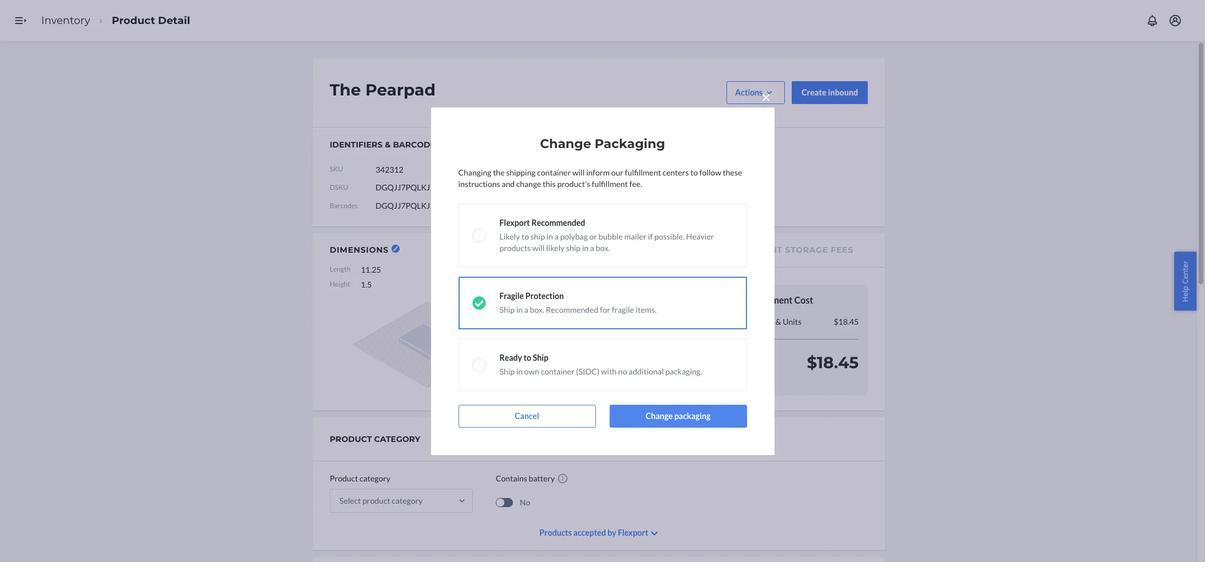 Task type: describe. For each thing, give the bounding box(es) containing it.
likely inside 'likely to ship in a polybag or bubble mailer if possible. heavier products will likely ship in a box.'
[[624, 382, 640, 391]]

breadcrumbs navigation
[[32, 4, 199, 37]]

box. inside 'likely to ship in a polybag or bubble mailer if possible. heavier products will likely ship in a box.'
[[666, 382, 679, 391]]

this
[[543, 179, 556, 189]]

product's
[[557, 179, 590, 189]]

service for service & units
[[748, 317, 774, 327]]

recommended inside flexport recommended likely to ship in a polybag or bubble mailer if possible. heavier products will likely ship in a box.
[[532, 218, 585, 228]]

ready
[[500, 353, 522, 363]]

service & units
[[748, 317, 802, 327]]

dgqjj7pqlkj for dgqjj7pqlkj
[[376, 183, 430, 192]]

×
[[762, 87, 771, 106]]

to inside 'likely to ship in a polybag or bubble mailer if possible. heavier products will likely ship in a box.'
[[578, 372, 584, 381]]

0 horizontal spatial packaging
[[559, 332, 589, 340]]

no
[[520, 498, 530, 508]]

change for change packaging
[[646, 411, 673, 421]]

height
[[330, 280, 350, 289]]

identifiers
[[330, 140, 383, 150]]

& for identifiers
[[385, 140, 391, 150]]

ecom fulfillment storage fees
[[690, 245, 854, 255]]

change for change packaging
[[540, 136, 591, 151]]

items.
[[636, 305, 657, 315]]

our
[[611, 167, 623, 177]]

detail
[[158, 14, 190, 27]]

(dsku)
[[432, 201, 458, 211]]

in inside fragile protection ship in a box. recommended for fragile items.
[[516, 305, 523, 315]]

the
[[330, 80, 361, 100]]

box. inside flexport recommended likely to ship in a polybag or bubble mailer if possible. heavier products will likely ship in a box.
[[596, 243, 610, 253]]

length
[[330, 265, 351, 274]]

additional
[[629, 367, 664, 376]]

8.75 height
[[330, 265, 480, 289]]

centers
[[663, 167, 689, 177]]

to inside ready to ship ship in own container (sioc) with no additional packaging.
[[524, 353, 531, 363]]

fees inside ecom fulfillment storage fees tab
[[831, 245, 854, 255]]

1.5
[[361, 280, 372, 290]]

0 vertical spatial $18.45
[[834, 317, 859, 327]]

the
[[493, 167, 505, 177]]

change packaging button
[[609, 405, 747, 428]]

ship for fragile protection
[[500, 305, 515, 315]]

own
[[524, 367, 539, 376]]

2 vertical spatial ship
[[500, 367, 515, 376]]

box. inside fragile protection ship in a box. recommended for fragile items.
[[530, 305, 544, 315]]

inventory
[[41, 14, 90, 27]]

contains battery
[[496, 474, 555, 484]]

tab list containing ecom fulfillment fees
[[531, 234, 885, 268]]

8.75
[[464, 265, 480, 275]]

packaging.
[[665, 367, 702, 376]]

changing
[[458, 167, 491, 177]]

actions button
[[727, 81, 785, 104]]

level
[[582, 286, 598, 294]]

changing the shipping container will inform our fulfillment centers to follow these instructions and change this product's fulfillment fee.
[[458, 167, 742, 189]]

fragile
[[612, 305, 634, 315]]

contains
[[496, 474, 527, 484]]

create inbound
[[802, 88, 858, 97]]

protection
[[525, 291, 564, 301]]

weight
[[432, 280, 454, 289]]

change
[[516, 179, 541, 189]]

or inside flexport recommended likely to ship in a polybag or bubble mailer if possible. heavier products will likely ship in a box.
[[589, 232, 597, 241]]

ecom for ecom fulfillment storage fees
[[690, 245, 717, 255]]

will inside 'likely to ship in a polybag or bubble mailer if possible. heavier products will likely ship in a box.'
[[612, 382, 623, 391]]

heavier inside 'likely to ship in a polybag or bubble mailer if possible. heavier products will likely ship in a box.'
[[559, 382, 583, 391]]

units
[[783, 317, 802, 327]]

instructions
[[458, 179, 500, 189]]

the pearpad
[[330, 80, 436, 100]]

product
[[330, 435, 372, 445]]

sku
[[330, 165, 343, 174]]

dimensions
[[330, 245, 389, 255]]

product detail link
[[112, 14, 190, 27]]

11.25
[[361, 265, 381, 275]]

if inside flexport recommended likely to ship in a polybag or bubble mailer if possible. heavier products will likely ship in a box.
[[648, 232, 653, 241]]

ship down additional
[[641, 382, 653, 391]]

ship for ready to ship
[[533, 353, 548, 363]]

in down this
[[547, 232, 553, 241]]

cancel
[[515, 411, 539, 421]]

center
[[1180, 261, 1191, 284]]

service level
[[559, 286, 598, 294]]

mailer inside flexport recommended likely to ship in a polybag or bubble mailer if possible. heavier products will likely ship in a box.
[[624, 232, 647, 241]]

to inside changing the shipping container will inform our fulfillment centers to follow these instructions and change this product's fulfillment fee.
[[690, 167, 698, 177]]

cost
[[794, 295, 813, 306]]

fragile
[[500, 291, 524, 301]]

ecom fulfillment fees tab
[[559, 234, 676, 267]]

help center button
[[1175, 252, 1197, 311]]

a down additional
[[662, 382, 665, 391]]

polybag inside flexport recommended likely to ship in a polybag or bubble mailer if possible. heavier products will likely ship in a box.
[[560, 232, 588, 241]]

flexport recommended likely to ship in a polybag or bubble mailer if possible. heavier products will likely ship in a box.
[[500, 218, 714, 253]]

ship down change
[[531, 232, 545, 241]]

category
[[360, 474, 390, 484]]

fragile protection ship in a box. recommended for fragile items.
[[500, 291, 657, 315]]

0 vertical spatial fulfillment
[[625, 167, 661, 177]]

ship up service level
[[566, 243, 581, 253]]

bubble inside flexport recommended likely to ship in a polybag or bubble mailer if possible. heavier products will likely ship in a box.
[[599, 232, 623, 241]]

and
[[502, 179, 515, 189]]

inbound
[[828, 88, 858, 97]]

fee.
[[630, 179, 642, 189]]



Task type: vqa. For each thing, say whether or not it's contained in the screenshot.
Detail
yes



Task type: locate. For each thing, give the bounding box(es) containing it.
1 vertical spatial &
[[776, 317, 781, 327]]

will up protection
[[532, 243, 545, 253]]

0 horizontal spatial change
[[540, 136, 591, 151]]

bubble left packaging. at the right bottom
[[644, 372, 664, 381]]

mailer
[[624, 232, 647, 241], [666, 372, 685, 381]]

fulfillment inside 'tab'
[[589, 245, 651, 255]]

likely down flexport
[[500, 232, 520, 241]]

if up ecom fulfillment fees
[[648, 232, 653, 241]]

0 horizontal spatial fees
[[654, 245, 676, 255]]

a left no
[[606, 372, 609, 381]]

in left no
[[599, 372, 605, 381]]

plus image
[[468, 203, 475, 210]]

1 vertical spatial mailer
[[666, 372, 685, 381]]

0 vertical spatial possible.
[[654, 232, 685, 241]]

product inside breadcrumbs navigation
[[112, 14, 155, 27]]

× document
[[431, 84, 774, 455]]

0 vertical spatial &
[[385, 140, 391, 150]]

product category
[[330, 435, 420, 445]]

a down protection
[[524, 305, 528, 315]]

if inside 'likely to ship in a polybag or bubble mailer if possible. heavier products will likely ship in a box.'
[[686, 372, 690, 381]]

1 horizontal spatial ecom
[[690, 245, 717, 255]]

1 horizontal spatial product
[[330, 474, 358, 484]]

& left units
[[776, 317, 781, 327]]

0 horizontal spatial ecom
[[559, 245, 586, 255]]

container up this
[[537, 167, 571, 177]]

0 vertical spatial likely
[[546, 243, 565, 253]]

1 vertical spatial or
[[636, 372, 642, 381]]

0 horizontal spatial polybag
[[560, 232, 588, 241]]

fees
[[654, 245, 676, 255], [831, 245, 854, 255]]

0 horizontal spatial box.
[[530, 305, 544, 315]]

1 vertical spatial likely
[[559, 372, 576, 381]]

will inside changing the shipping container will inform our fulfillment centers to follow these instructions and change this product's fulfillment fee.
[[572, 167, 585, 177]]

2 horizontal spatial will
[[612, 382, 623, 391]]

0 vertical spatial or
[[589, 232, 597, 241]]

container right 'own'
[[541, 367, 575, 376]]

ecom fulfillment storage fees tab
[[690, 234, 854, 265]]

1 horizontal spatial or
[[636, 372, 642, 381]]

in up level in the bottom of the page
[[582, 243, 589, 253]]

products inside 'likely to ship in a polybag or bubble mailer if possible. heavier products will likely ship in a box.'
[[584, 382, 611, 391]]

in down fragile
[[516, 305, 523, 315]]

ecom
[[559, 245, 586, 255], [690, 245, 717, 255]]

possible. up packaging
[[692, 372, 718, 381]]

will up product's
[[572, 167, 585, 177]]

or inside 'likely to ship in a polybag or bubble mailer if possible. heavier products will likely ship in a box.'
[[636, 372, 642, 381]]

1 vertical spatial container
[[541, 367, 575, 376]]

to down flexport
[[522, 232, 529, 241]]

1 vertical spatial heavier
[[559, 382, 583, 391]]

change left packaging
[[646, 411, 673, 421]]

0 vertical spatial if
[[648, 232, 653, 241]]

1 vertical spatial box.
[[530, 305, 544, 315]]

1 vertical spatial bubble
[[644, 372, 664, 381]]

0 vertical spatial will
[[572, 167, 585, 177]]

0 vertical spatial service
[[559, 286, 581, 294]]

1 fees from the left
[[654, 245, 676, 255]]

in inside ready to ship ship in own container (sioc) with no additional packaging.
[[516, 367, 523, 376]]

0 horizontal spatial service
[[559, 286, 581, 294]]

in down additional
[[655, 382, 660, 391]]

1 vertical spatial service
[[748, 317, 774, 327]]

product for product detail
[[112, 14, 155, 27]]

1 horizontal spatial products
[[584, 382, 611, 391]]

ready to ship ship in own container (sioc) with no additional packaging.
[[500, 353, 702, 376]]

1 horizontal spatial if
[[686, 372, 690, 381]]

1 horizontal spatial service
[[748, 317, 774, 327]]

0 horizontal spatial likely
[[546, 243, 565, 253]]

print image
[[488, 203, 496, 210]]

chevron down image
[[651, 530, 658, 538]]

follow
[[699, 167, 721, 177]]

& left barcodes
[[385, 140, 391, 150]]

barcodes
[[330, 202, 358, 210]]

products down (sioc)
[[584, 382, 611, 391]]

1 horizontal spatial will
[[572, 167, 585, 177]]

category
[[374, 435, 420, 445]]

aliases
[[616, 138, 654, 148]]

dgqjj7pqlkj up dgqjj7pqlkj (dsku)
[[376, 183, 430, 192]]

possible. up ecom fulfillment fees
[[654, 232, 685, 241]]

will down no
[[612, 382, 623, 391]]

these
[[723, 167, 742, 177]]

bubble inside 'likely to ship in a polybag or bubble mailer if possible. heavier products will likely ship in a box.'
[[644, 372, 664, 381]]

mailer up ecom fulfillment fees
[[624, 232, 647, 241]]

dsku
[[330, 183, 348, 192]]

bubble up ecom fulfillment fees
[[599, 232, 623, 241]]

fulfillment left 'storage'
[[720, 245, 783, 255]]

will inside flexport recommended likely to ship in a polybag or bubble mailer if possible. heavier products will likely ship in a box.
[[532, 243, 545, 253]]

packaging up our
[[595, 136, 665, 151]]

1 vertical spatial product
[[330, 474, 358, 484]]

product category
[[330, 474, 390, 484]]

1 vertical spatial if
[[686, 372, 690, 381]]

mailer inside 'likely to ship in a polybag or bubble mailer if possible. heavier products will likely ship in a box.'
[[666, 372, 685, 381]]

ecom fulfillment fees
[[559, 245, 676, 255]]

1 vertical spatial $18.45
[[807, 353, 859, 373]]

likely inside flexport recommended likely to ship in a polybag or bubble mailer if possible. heavier products will likely ship in a box.
[[546, 243, 565, 253]]

fulfillment inside tab
[[720, 245, 783, 255]]

1 vertical spatial likely
[[624, 382, 640, 391]]

0 vertical spatial mailer
[[624, 232, 647, 241]]

fulfillment
[[625, 167, 661, 177], [592, 179, 628, 189]]

fulfillment up level in the bottom of the page
[[589, 245, 651, 255]]

0 vertical spatial products
[[500, 243, 531, 253]]

service down the fulfillment cost
[[748, 317, 774, 327]]

with
[[601, 367, 617, 376]]

likely inside flexport recommended likely to ship in a polybag or bubble mailer if possible. heavier products will likely ship in a box.
[[500, 232, 520, 241]]

0 vertical spatial product
[[112, 14, 155, 27]]

recommended
[[532, 218, 585, 228], [546, 305, 598, 315]]

a down this
[[555, 232, 559, 241]]

0 vertical spatial container
[[537, 167, 571, 177]]

1 vertical spatial will
[[532, 243, 545, 253]]

change
[[540, 136, 591, 151], [646, 411, 673, 421]]

$18.45
[[834, 317, 859, 327], [807, 353, 859, 373]]

box. down protection
[[530, 305, 544, 315]]

a inside fragile protection ship in a box. recommended for fragile items.
[[524, 305, 528, 315]]

width
[[432, 265, 451, 274]]

shipping
[[506, 167, 536, 177]]

0 vertical spatial ship
[[500, 305, 515, 315]]

possible.
[[654, 232, 685, 241], [692, 372, 718, 381]]

product detail
[[112, 14, 190, 27]]

ship left with
[[585, 372, 598, 381]]

1 horizontal spatial polybag
[[611, 372, 635, 381]]

service for service level
[[559, 286, 581, 294]]

fulfillment for storage
[[720, 245, 783, 255]]

1 horizontal spatial packaging
[[595, 136, 665, 151]]

container inside changing the shipping container will inform our fulfillment centers to follow these instructions and change this product's fulfillment fee.
[[537, 167, 571, 177]]

0 horizontal spatial or
[[589, 232, 597, 241]]

packaging inside × document
[[595, 136, 665, 151]]

in
[[547, 232, 553, 241], [582, 243, 589, 253], [516, 305, 523, 315], [516, 367, 523, 376], [599, 372, 605, 381], [655, 382, 660, 391]]

0 horizontal spatial if
[[648, 232, 653, 241]]

change packaging
[[540, 136, 665, 151]]

& for service
[[776, 317, 781, 327]]

ship
[[500, 305, 515, 315], [533, 353, 548, 363], [500, 367, 515, 376]]

check circle image
[[472, 296, 486, 310]]

None text field
[[376, 159, 461, 180]]

0 vertical spatial packaging
[[595, 136, 665, 151]]

products
[[500, 243, 531, 253], [584, 382, 611, 391]]

0 vertical spatial likely
[[500, 232, 520, 241]]

1 vertical spatial ship
[[533, 353, 548, 363]]

2 fees from the left
[[831, 245, 854, 255]]

container inside ready to ship ship in own container (sioc) with no additional packaging.
[[541, 367, 575, 376]]

2 vertical spatial will
[[612, 382, 623, 391]]

inform
[[586, 167, 610, 177]]

1 horizontal spatial likely
[[559, 372, 576, 381]]

dgqjj7pqlkj left (dsku)
[[376, 201, 430, 211]]

actions
[[735, 88, 763, 97]]

create
[[802, 88, 827, 97]]

change inside button
[[646, 411, 673, 421]]

bubble
[[599, 232, 623, 241], [644, 372, 664, 381]]

0 vertical spatial polybag
[[560, 232, 588, 241]]

help center
[[1180, 261, 1191, 302]]

product left detail
[[112, 14, 155, 27]]

1 vertical spatial change
[[646, 411, 673, 421]]

box.
[[596, 243, 610, 253], [530, 305, 544, 315], [666, 382, 679, 391]]

(sioc)
[[576, 367, 600, 376]]

0 horizontal spatial mailer
[[624, 232, 647, 241]]

products down flexport
[[500, 243, 531, 253]]

possible. inside flexport recommended likely to ship in a polybag or bubble mailer if possible. heavier products will likely ship in a box.
[[654, 232, 685, 241]]

1 vertical spatial recommended
[[546, 305, 598, 315]]

0 vertical spatial bubble
[[599, 232, 623, 241]]

product
[[112, 14, 155, 27], [330, 474, 358, 484]]

create inbound button
[[792, 81, 868, 104]]

1 vertical spatial polybag
[[611, 372, 635, 381]]

likely
[[546, 243, 565, 253], [624, 382, 640, 391]]

1 horizontal spatial change
[[646, 411, 673, 421]]

cancel button
[[458, 405, 596, 428]]

dgqjj7pqlkj for dgqjj7pqlkj (dsku)
[[376, 201, 430, 211]]

to left the follow
[[690, 167, 698, 177]]

likely up service level
[[546, 243, 565, 253]]

likely inside 'likely to ship in a polybag or bubble mailer if possible. heavier products will likely ship in a box.'
[[559, 372, 576, 381]]

or right no
[[636, 372, 642, 381]]

ship down fragile
[[500, 305, 515, 315]]

dgqjj7pqlkj
[[376, 183, 430, 192], [376, 201, 430, 211]]

1 vertical spatial possible.
[[692, 372, 718, 381]]

1 vertical spatial packaging
[[559, 332, 589, 340]]

product left the category
[[330, 474, 358, 484]]

1 horizontal spatial box.
[[596, 243, 610, 253]]

packaging down fragile protection ship in a box. recommended for fragile items.
[[559, 332, 589, 340]]

flexport
[[500, 218, 530, 228]]

0 horizontal spatial likely
[[500, 232, 520, 241]]

polybag
[[560, 232, 588, 241], [611, 372, 635, 381]]

recommended down service level
[[546, 305, 598, 315]]

product for product category
[[330, 474, 358, 484]]

ecom for ecom fulfillment fees
[[559, 245, 586, 255]]

in left 'own'
[[516, 367, 523, 376]]

will
[[572, 167, 585, 177], [532, 243, 545, 253], [612, 382, 623, 391]]

0 horizontal spatial possible.
[[654, 232, 685, 241]]

1 horizontal spatial mailer
[[666, 372, 685, 381]]

box. down packaging. at the right bottom
[[666, 382, 679, 391]]

to left with
[[578, 372, 584, 381]]

ship
[[531, 232, 545, 241], [566, 243, 581, 253], [585, 372, 598, 381], [641, 382, 653, 391]]

× button
[[758, 84, 774, 106]]

2 horizontal spatial box.
[[666, 382, 679, 391]]

barcodes
[[393, 140, 441, 150]]

0 horizontal spatial heavier
[[559, 382, 583, 391]]

fulfillment
[[589, 245, 651, 255], [720, 245, 783, 255], [748, 295, 793, 306]]

container
[[537, 167, 571, 177], [541, 367, 575, 376]]

to up 'own'
[[524, 353, 531, 363]]

fulfillment up 'fee.'
[[625, 167, 661, 177]]

box. up level in the bottom of the page
[[596, 243, 610, 253]]

fulfillment up 'service & units'
[[748, 295, 793, 306]]

1 vertical spatial products
[[584, 382, 611, 391]]

battery
[[529, 474, 555, 484]]

help
[[1180, 286, 1191, 302]]

0 vertical spatial dgqjj7pqlkj
[[376, 183, 430, 192]]

likely down no
[[624, 382, 640, 391]]

a up level in the bottom of the page
[[590, 243, 594, 253]]

likely to ship in a polybag or bubble mailer if possible. heavier products will likely ship in a box.
[[559, 372, 718, 391]]

likely right 'own'
[[559, 372, 576, 381]]

0 vertical spatial change
[[540, 136, 591, 151]]

0 horizontal spatial &
[[385, 140, 391, 150]]

identifiers & barcodes
[[330, 140, 441, 150]]

to inside flexport recommended likely to ship in a polybag or bubble mailer if possible. heavier products will likely ship in a box.
[[522, 232, 529, 241]]

1 horizontal spatial heavier
[[686, 232, 714, 241]]

1 horizontal spatial bubble
[[644, 372, 664, 381]]

possible. inside 'likely to ship in a polybag or bubble mailer if possible. heavier products will likely ship in a box.'
[[692, 372, 718, 381]]

ecom inside 'tab'
[[559, 245, 586, 255]]

service
[[559, 286, 581, 294], [748, 317, 774, 327]]

pencil alt image
[[393, 247, 398, 251]]

products inside flexport recommended likely to ship in a polybag or bubble mailer if possible. heavier products will likely ship in a box.
[[500, 243, 531, 253]]

inventory link
[[41, 14, 90, 27]]

storage
[[785, 245, 828, 255]]

ship inside fragile protection ship in a box. recommended for fragile items.
[[500, 305, 515, 315]]

1 vertical spatial dgqjj7pqlkj
[[376, 201, 430, 211]]

pearpad
[[365, 80, 436, 100]]

packaging
[[674, 411, 711, 421]]

a
[[555, 232, 559, 241], [590, 243, 594, 253], [524, 305, 528, 315], [606, 372, 609, 381], [662, 382, 665, 391]]

heavier inside flexport recommended likely to ship in a polybag or bubble mailer if possible. heavier products will likely ship in a box.
[[686, 232, 714, 241]]

2 vertical spatial box.
[[666, 382, 679, 391]]

1 horizontal spatial fees
[[831, 245, 854, 255]]

fulfillment down our
[[592, 179, 628, 189]]

to
[[690, 167, 698, 177], [522, 232, 529, 241], [524, 353, 531, 363], [578, 372, 584, 381]]

recommended inside fragile protection ship in a box. recommended for fragile items.
[[546, 305, 598, 315]]

0 horizontal spatial will
[[532, 243, 545, 253]]

polybag inside 'likely to ship in a polybag or bubble mailer if possible. heavier products will likely ship in a box.'
[[611, 372, 635, 381]]

dgqjj7pqlkj (dsku)
[[376, 201, 458, 211]]

or
[[589, 232, 597, 241], [636, 372, 642, 381]]

ship down the ready
[[500, 367, 515, 376]]

likely
[[500, 232, 520, 241], [559, 372, 576, 381]]

fulfillment for fees
[[589, 245, 651, 255]]

1 horizontal spatial &
[[776, 317, 781, 327]]

tab list
[[531, 234, 885, 268]]

1 dgqjj7pqlkj from the top
[[376, 183, 430, 192]]

1 horizontal spatial likely
[[624, 382, 640, 391]]

0 vertical spatial box.
[[596, 243, 610, 253]]

for
[[600, 305, 610, 315]]

service left level in the bottom of the page
[[559, 286, 581, 294]]

change up product's
[[540, 136, 591, 151]]

1 vertical spatial fulfillment
[[592, 179, 628, 189]]

ecom inside tab
[[690, 245, 717, 255]]

no
[[618, 367, 627, 376]]

mailer right additional
[[666, 372, 685, 381]]

2 ecom from the left
[[690, 245, 717, 255]]

2 dgqjj7pqlkj from the top
[[376, 201, 430, 211]]

change packaging
[[646, 411, 711, 421]]

1 horizontal spatial possible.
[[692, 372, 718, 381]]

fulfillment cost
[[748, 295, 813, 306]]

0 vertical spatial recommended
[[532, 218, 585, 228]]

recommended down this
[[532, 218, 585, 228]]

0 horizontal spatial products
[[500, 243, 531, 253]]

if up packaging
[[686, 372, 690, 381]]

0 vertical spatial heavier
[[686, 232, 714, 241]]

ship up 'own'
[[533, 353, 548, 363]]

0 horizontal spatial product
[[112, 14, 155, 27]]

1 ecom from the left
[[559, 245, 586, 255]]

fees inside ecom fulfillment fees 'tab'
[[654, 245, 676, 255]]

if
[[648, 232, 653, 241], [686, 372, 690, 381]]

or up ecom fulfillment fees
[[589, 232, 597, 241]]

0 horizontal spatial bubble
[[599, 232, 623, 241]]



